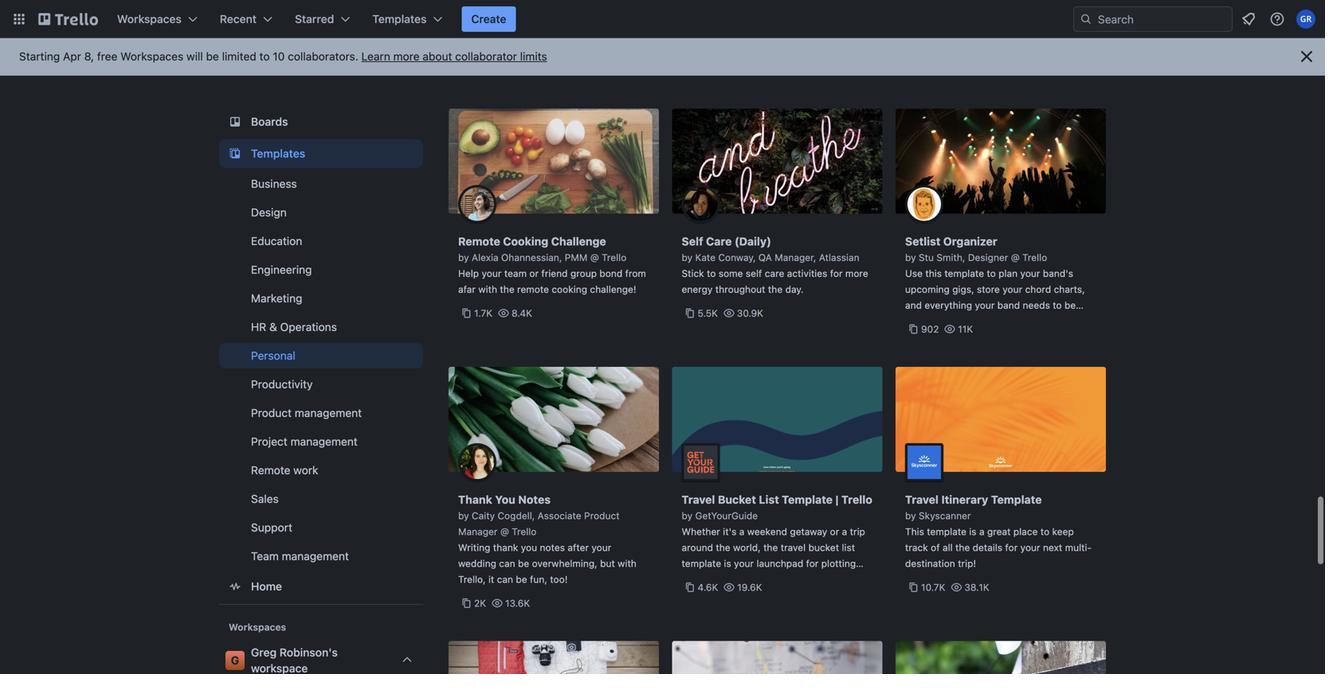Task type: locate. For each thing, give the bounding box(es) containing it.
1 vertical spatial more
[[845, 268, 868, 279]]

by for remote cooking challenge
[[458, 252, 469, 263]]

@ inside thank you notes by caity cogdell, associate product manager @ trello writing thank you notes after your wedding can be overwhelming, but with trello, it can be fun, too!
[[500, 527, 509, 538]]

greg
[[251, 647, 277, 660]]

0 horizontal spatial next
[[704, 575, 724, 586]]

template inside travel itinerary template by skyscanner this template is a great place to keep track of all the details for your next multi- destination trip!
[[927, 527, 967, 538]]

plan
[[999, 268, 1018, 279]]

be inside setlist organizer by stu smith, designer @ trello use this template to plan your band's upcoming gigs, store your chord charts, and everything your band needs to be successful.
[[1065, 300, 1076, 311]]

by inside thank you notes by caity cogdell, associate product manager @ trello writing thank you notes after your wedding can be overwhelming, but with trello, it can be fun, too!
[[458, 511, 469, 522]]

overwhelming,
[[532, 559, 597, 570]]

a right it's
[[739, 527, 745, 538]]

this
[[905, 527, 924, 538]]

support
[[251, 522, 292, 535]]

is down it's
[[724, 559, 731, 570]]

with right afar
[[478, 284, 497, 295]]

1 vertical spatial product
[[584, 511, 620, 522]]

0 vertical spatial for
[[830, 268, 843, 279]]

create
[[471, 12, 506, 26]]

1 horizontal spatial for
[[830, 268, 843, 279]]

the
[[500, 284, 515, 295], [768, 284, 783, 295], [716, 543, 730, 554], [764, 543, 778, 554], [956, 543, 970, 554]]

engineering link
[[219, 257, 423, 283]]

boards link
[[219, 108, 423, 136]]

0 horizontal spatial a
[[739, 527, 745, 538]]

3 a from the left
[[979, 527, 985, 538]]

1 horizontal spatial more
[[845, 268, 868, 279]]

your up band
[[1003, 284, 1023, 295]]

throughout
[[715, 284, 765, 295]]

0 vertical spatial great
[[987, 527, 1011, 538]]

1 vertical spatial management
[[291, 436, 358, 449]]

1 vertical spatial workspaces
[[120, 50, 183, 63]]

greg robinson's workspace
[[251, 647, 338, 675]]

13.6k
[[505, 598, 530, 610]]

0 horizontal spatial with
[[478, 284, 497, 295]]

template inside travel bucket list template | trello by getyourguide whether it's a weekend getaway or a trip around the world, the travel bucket list template is your launchpad for plotting your next great adventure.
[[682, 559, 721, 570]]

your down alexia at the top of the page
[[482, 268, 502, 279]]

for down "atlassian" at right
[[830, 268, 843, 279]]

1 vertical spatial for
[[1005, 543, 1018, 554]]

band
[[998, 300, 1020, 311]]

by left stu
[[905, 252, 916, 263]]

1 vertical spatial can
[[497, 575, 513, 586]]

list
[[759, 494, 779, 507]]

product up project
[[251, 407, 292, 420]]

limited
[[222, 50, 256, 63]]

hr & operations
[[251, 321, 337, 334]]

travel bucket list template | trello by getyourguide whether it's a weekend getaway or a trip around the world, the travel bucket list template is your launchpad for plotting your next great adventure.
[[682, 494, 872, 586]]

1 horizontal spatial a
[[842, 527, 847, 538]]

multi-
[[1065, 543, 1092, 554]]

your up but
[[592, 543, 612, 554]]

1 vertical spatial with
[[618, 559, 637, 570]]

0 horizontal spatial travel
[[682, 494, 715, 507]]

0 vertical spatial templates
[[372, 12, 427, 26]]

2 vertical spatial template
[[682, 559, 721, 570]]

for inside travel bucket list template | trello by getyourguide whether it's a weekend getaway or a trip around the world, the travel bucket list template is your launchpad for plotting your next great adventure.
[[806, 559, 819, 570]]

by up whether
[[682, 511, 693, 522]]

greg robinson (gregrobinson96) image
[[1297, 10, 1316, 29]]

by up stick
[[682, 252, 693, 263]]

product up the after
[[584, 511, 620, 522]]

upcoming
[[905, 284, 950, 295]]

your up chord
[[1020, 268, 1040, 279]]

remote inside 'remote cooking challenge by alexia ohannessian, pmm @ trello help your team or friend group bond from afar with the remote cooking challenge!'
[[458, 235, 500, 248]]

0 vertical spatial is
[[969, 527, 977, 538]]

by inside 'remote cooking challenge by alexia ohannessian, pmm @ trello help your team or friend group bond from afar with the remote cooking challenge!'
[[458, 252, 469, 263]]

itinerary
[[941, 494, 988, 507]]

workspaces
[[117, 12, 182, 26], [120, 50, 183, 63], [229, 622, 286, 634]]

1 a from the left
[[739, 527, 745, 538]]

trello up the band's
[[1023, 252, 1047, 263]]

with
[[478, 284, 497, 295], [618, 559, 637, 570]]

travel
[[682, 494, 715, 507], [905, 494, 939, 507]]

caity cogdell, associate product manager @ trello image
[[458, 444, 496, 482]]

templates up business
[[251, 147, 305, 160]]

to up store
[[987, 268, 996, 279]]

a
[[739, 527, 745, 538], [842, 527, 847, 538], [979, 527, 985, 538]]

project management
[[251, 436, 358, 449]]

template up the "all" at the bottom of page
[[927, 527, 967, 538]]

productivity link
[[219, 372, 423, 398]]

is inside travel bucket list template | trello by getyourguide whether it's a weekend getaway or a trip around the world, the travel bucket list template is your launchpad for plotting your next great adventure.
[[724, 559, 731, 570]]

template inside setlist organizer by stu smith, designer @ trello use this template to plan your band's upcoming gigs, store your chord charts, and everything your band needs to be successful.
[[945, 268, 984, 279]]

1 vertical spatial template
[[927, 527, 967, 538]]

for down bucket
[[806, 559, 819, 570]]

with inside 'remote cooking challenge by alexia ohannessian, pmm @ trello help your team or friend group bond from afar with the remote cooking challenge!'
[[478, 284, 497, 295]]

starred button
[[285, 6, 360, 32]]

1 travel from the left
[[682, 494, 715, 507]]

open information menu image
[[1269, 11, 1285, 27]]

1 vertical spatial is
[[724, 559, 731, 570]]

details
[[973, 543, 1003, 554]]

ohannessian,
[[501, 252, 562, 263]]

more right 'learn'
[[393, 50, 420, 63]]

workspaces up free
[[117, 12, 182, 26]]

to down the kate
[[707, 268, 716, 279]]

product inside thank you notes by caity cogdell, associate product manager @ trello writing thank you notes after your wedding can be overwhelming, but with trello, it can be fun, too!
[[584, 511, 620, 522]]

your down place
[[1021, 543, 1040, 554]]

back to home image
[[38, 6, 98, 32]]

by inside self care (daily) by kate conway, qa manager, atlassian stick to some self care activities for more energy throughout the day.
[[682, 252, 693, 263]]

management down productivity link
[[295, 407, 362, 420]]

24.8k
[[736, 65, 762, 77]]

remote down project
[[251, 464, 290, 477]]

1 horizontal spatial or
[[830, 527, 839, 538]]

this
[[926, 268, 942, 279]]

workspaces up the greg
[[229, 622, 286, 634]]

0 horizontal spatial for
[[806, 559, 819, 570]]

your down the around
[[682, 575, 702, 586]]

project management link
[[219, 430, 423, 455]]

trello up bond
[[602, 252, 627, 263]]

pmm
[[565, 252, 588, 263]]

to inside self care (daily) by kate conway, qa manager, atlassian stick to some self care activities for more energy throughout the day.
[[707, 268, 716, 279]]

product management link
[[219, 401, 423, 426]]

trello inside 'remote cooking challenge by alexia ohannessian, pmm @ trello help your team or friend group bond from afar with the remote cooking challenge!'
[[602, 252, 627, 263]]

stu
[[919, 252, 934, 263]]

the down "weekend"
[[764, 543, 778, 554]]

recent button
[[210, 6, 282, 32]]

the inside 'remote cooking challenge by alexia ohannessian, pmm @ trello help your team or friend group bond from afar with the remote cooking challenge!'
[[500, 284, 515, 295]]

cooking
[[503, 235, 548, 248]]

store
[[977, 284, 1000, 295]]

0 horizontal spatial is
[[724, 559, 731, 570]]

next inside travel itinerary template by skyscanner this template is a great place to keep track of all the details for your next multi- destination trip!
[[1043, 543, 1062, 554]]

1 vertical spatial great
[[726, 575, 750, 586]]

1 vertical spatial next
[[704, 575, 724, 586]]

19.6k
[[737, 583, 762, 594]]

1 horizontal spatial template
[[991, 494, 1042, 507]]

needs
[[1023, 300, 1050, 311]]

management down support link
[[282, 550, 349, 563]]

templates
[[372, 12, 427, 26], [251, 147, 305, 160]]

template down the around
[[682, 559, 721, 570]]

great up the details
[[987, 527, 1011, 538]]

world,
[[733, 543, 761, 554]]

@
[[590, 252, 599, 263], [1011, 252, 1020, 263], [500, 527, 509, 538]]

1 horizontal spatial is
[[969, 527, 977, 538]]

trello right |
[[842, 494, 872, 507]]

fun,
[[530, 575, 547, 586]]

2 vertical spatial management
[[282, 550, 349, 563]]

can right it on the bottom left
[[497, 575, 513, 586]]

be
[[206, 50, 219, 63], [1065, 300, 1076, 311], [518, 559, 529, 570], [516, 575, 527, 586]]

more
[[393, 50, 420, 63], [845, 268, 868, 279]]

1 template from the left
[[782, 494, 833, 507]]

a left trip
[[842, 527, 847, 538]]

for inside travel itinerary template by skyscanner this template is a great place to keep track of all the details for your next multi- destination trip!
[[1005, 543, 1018, 554]]

launchpad
[[757, 559, 803, 570]]

your
[[482, 268, 502, 279], [1020, 268, 1040, 279], [1003, 284, 1023, 295], [975, 300, 995, 311], [592, 543, 612, 554], [1021, 543, 1040, 554], [734, 559, 754, 570], [682, 575, 702, 586]]

your down store
[[975, 300, 995, 311]]

or
[[529, 268, 539, 279], [830, 527, 839, 538]]

be down you
[[518, 559, 529, 570]]

it
[[488, 575, 494, 586]]

2 horizontal spatial for
[[1005, 543, 1018, 554]]

management
[[295, 407, 362, 420], [291, 436, 358, 449], [282, 550, 349, 563]]

0 vertical spatial or
[[529, 268, 539, 279]]

hr & operations link
[[219, 315, 423, 340]]

1 vertical spatial templates
[[251, 147, 305, 160]]

management for team management
[[282, 550, 349, 563]]

for down place
[[1005, 543, 1018, 554]]

is inside travel itinerary template by skyscanner this template is a great place to keep track of all the details for your next multi- destination trip!
[[969, 527, 977, 538]]

1 horizontal spatial product
[[584, 511, 620, 522]]

remote up alexia at the top of the page
[[458, 235, 500, 248]]

workspaces inside dropdown button
[[117, 12, 182, 26]]

template up gigs,
[[945, 268, 984, 279]]

gigs,
[[953, 284, 974, 295]]

will
[[186, 50, 203, 63]]

by up this
[[905, 511, 916, 522]]

or up remote
[[529, 268, 539, 279]]

1 horizontal spatial @
[[590, 252, 599, 263]]

the down care
[[768, 284, 783, 295]]

with inside thank you notes by caity cogdell, associate product manager @ trello writing thank you notes after your wedding can be overwhelming, but with trello, it can be fun, too!
[[618, 559, 637, 570]]

by inside travel itinerary template by skyscanner this template is a great place to keep track of all the details for your next multi- destination trip!
[[905, 511, 916, 522]]

5.5k
[[698, 308, 718, 319]]

1 horizontal spatial great
[[987, 527, 1011, 538]]

Search field
[[1093, 7, 1232, 31]]

great right 4.6k in the right bottom of the page
[[726, 575, 750, 586]]

0 horizontal spatial @
[[500, 527, 509, 538]]

0 vertical spatial can
[[499, 559, 515, 570]]

@ right 'pmm'
[[590, 252, 599, 263]]

to left keep
[[1041, 527, 1050, 538]]

1 horizontal spatial remote
[[458, 235, 500, 248]]

friend
[[541, 268, 568, 279]]

the right the "all" at the bottom of page
[[956, 543, 970, 554]]

1 horizontal spatial travel
[[905, 494, 939, 507]]

getyourguide image
[[682, 444, 720, 482]]

0 vertical spatial with
[[478, 284, 497, 295]]

remote work
[[251, 464, 318, 477]]

0 vertical spatial management
[[295, 407, 362, 420]]

home
[[251, 581, 282, 594]]

qa
[[759, 252, 772, 263]]

thank you notes by caity cogdell, associate product manager @ trello writing thank you notes after your wedding can be overwhelming, but with trello, it can be fun, too!
[[458, 494, 637, 586]]

0 horizontal spatial product
[[251, 407, 292, 420]]

10.7k
[[921, 583, 946, 594]]

help
[[458, 268, 479, 279]]

the inside self care (daily) by kate conway, qa manager, atlassian stick to some self care activities for more energy throughout the day.
[[768, 284, 783, 295]]

to left 10
[[259, 50, 270, 63]]

2 vertical spatial for
[[806, 559, 819, 570]]

self care (daily) by kate conway, qa manager, atlassian stick to some self care activities for more energy throughout the day.
[[682, 235, 868, 295]]

with right but
[[618, 559, 637, 570]]

a up the details
[[979, 527, 985, 538]]

2 travel from the left
[[905, 494, 939, 507]]

be right will
[[206, 50, 219, 63]]

more down "atlassian" at right
[[845, 268, 868, 279]]

challenge!
[[590, 284, 636, 295]]

0 horizontal spatial template
[[782, 494, 833, 507]]

for
[[830, 268, 843, 279], [1005, 543, 1018, 554], [806, 559, 819, 570]]

2 horizontal spatial @
[[1011, 252, 1020, 263]]

1 vertical spatial remote
[[251, 464, 290, 477]]

next down the around
[[704, 575, 724, 586]]

0 horizontal spatial more
[[393, 50, 420, 63]]

travel inside travel bucket list template | trello by getyourguide whether it's a weekend getaway or a trip around the world, the travel bucket list template is your launchpad for plotting your next great adventure.
[[682, 494, 715, 507]]

workspaces down the workspaces dropdown button
[[120, 50, 183, 63]]

@ up thank
[[500, 527, 509, 538]]

travel inside travel itinerary template by skyscanner this template is a great place to keep track of all the details for your next multi- destination trip!
[[905, 494, 939, 507]]

template up place
[[991, 494, 1042, 507]]

or up bucket
[[830, 527, 839, 538]]

0 vertical spatial remote
[[458, 235, 500, 248]]

0 horizontal spatial remote
[[251, 464, 290, 477]]

by inside travel bucket list template | trello by getyourguide whether it's a weekend getaway or a trip around the world, the travel bucket list template is your launchpad for plotting your next great adventure.
[[682, 511, 693, 522]]

is up the details
[[969, 527, 977, 538]]

next down keep
[[1043, 543, 1062, 554]]

by up the help
[[458, 252, 469, 263]]

1 horizontal spatial templates
[[372, 12, 427, 26]]

care
[[706, 235, 732, 248]]

or inside travel bucket list template | trello by getyourguide whether it's a weekend getaway or a trip around the world, the travel bucket list template is your launchpad for plotting your next great adventure.
[[830, 527, 839, 538]]

is
[[969, 527, 977, 538], [724, 559, 731, 570]]

everything
[[925, 300, 972, 311]]

templates inside popup button
[[372, 12, 427, 26]]

to down charts,
[[1053, 300, 1062, 311]]

3.9k
[[921, 65, 942, 77]]

templates up 'learn'
[[372, 12, 427, 26]]

0 horizontal spatial great
[[726, 575, 750, 586]]

1 horizontal spatial next
[[1043, 543, 1062, 554]]

your inside travel itinerary template by skyscanner this template is a great place to keep track of all the details for your next multi- destination trip!
[[1021, 543, 1040, 554]]

work
[[293, 464, 318, 477]]

travel up whether
[[682, 494, 715, 507]]

the for bucket
[[764, 543, 778, 554]]

@ up the plan
[[1011, 252, 1020, 263]]

management for project management
[[291, 436, 358, 449]]

product
[[251, 407, 292, 420], [584, 511, 620, 522]]

trello up you
[[512, 527, 537, 538]]

0 vertical spatial next
[[1043, 543, 1062, 554]]

travel for travel bucket list template | trello
[[682, 494, 715, 507]]

0 vertical spatial template
[[945, 268, 984, 279]]

search image
[[1080, 13, 1093, 26]]

remote inside remote work link
[[251, 464, 290, 477]]

0 horizontal spatial or
[[529, 268, 539, 279]]

template left |
[[782, 494, 833, 507]]

the down team
[[500, 284, 515, 295]]

by left caity
[[458, 511, 469, 522]]

workspace
[[251, 663, 308, 675]]

can down thank
[[499, 559, 515, 570]]

be down charts,
[[1065, 300, 1076, 311]]

adventure.
[[753, 575, 801, 586]]

0 vertical spatial workspaces
[[117, 12, 182, 26]]

12.3k
[[961, 65, 986, 77]]

self
[[682, 235, 703, 248]]

7.5k
[[698, 65, 717, 77]]

travel up skyscanner
[[905, 494, 939, 507]]

1 vertical spatial or
[[830, 527, 839, 538]]

management down product management link
[[291, 436, 358, 449]]

home image
[[226, 578, 245, 597]]

2 template from the left
[[991, 494, 1042, 507]]

2 horizontal spatial a
[[979, 527, 985, 538]]

the for care
[[768, 284, 783, 295]]

1 horizontal spatial with
[[618, 559, 637, 570]]

@ inside 'remote cooking challenge by alexia ohannessian, pmm @ trello help your team or friend group bond from afar with the remote cooking challenge!'
[[590, 252, 599, 263]]



Task type: describe. For each thing, give the bounding box(es) containing it.
remote cooking challenge by alexia ohannessian, pmm @ trello help your team or friend group bond from afar with the remote cooking challenge!
[[458, 235, 646, 295]]

primary element
[[0, 0, 1325, 38]]

templates button
[[363, 6, 452, 32]]

travel itinerary template by skyscanner this template is a great place to keep track of all the details for your next multi- destination trip!
[[905, 494, 1092, 570]]

caity
[[472, 511, 495, 522]]

or inside 'remote cooking challenge by alexia ohannessian, pmm @ trello help your team or friend group bond from afar with the remote cooking challenge!'
[[529, 268, 539, 279]]

bond
[[600, 268, 623, 279]]

track
[[905, 543, 928, 554]]

be left the fun,
[[516, 575, 527, 586]]

by for self care (daily)
[[682, 252, 693, 263]]

remote work link
[[219, 458, 423, 484]]

it's
[[723, 527, 737, 538]]

travel
[[781, 543, 806, 554]]

you
[[521, 543, 537, 554]]

business link
[[219, 171, 423, 197]]

keep
[[1052, 527, 1074, 538]]

list
[[842, 543, 855, 554]]

create button
[[462, 6, 516, 32]]

free
[[97, 50, 117, 63]]

and
[[905, 300, 922, 311]]

the for cooking
[[500, 284, 515, 295]]

alexia ohannessian, pmm @ trello image
[[458, 185, 496, 224]]

recent
[[220, 12, 257, 26]]

team management
[[251, 550, 349, 563]]

trello,
[[458, 575, 486, 586]]

bucket
[[809, 543, 839, 554]]

designer
[[968, 252, 1008, 263]]

starting apr 8, free workspaces will be limited to 10 collaborators. learn more about collaborator limits
[[19, 50, 547, 63]]

(daily)
[[735, 235, 771, 248]]

to inside travel itinerary template by skyscanner this template is a great place to keep track of all the details for your next multi- destination trip!
[[1041, 527, 1050, 538]]

setlist organizer by stu smith, designer @ trello use this template to plan your band's upcoming gigs, store your chord charts, and everything your band needs to be successful.
[[905, 235, 1085, 327]]

11k
[[958, 324, 973, 335]]

2 vertical spatial workspaces
[[229, 622, 286, 634]]

4.6k
[[698, 583, 718, 594]]

limits
[[520, 50, 547, 63]]

atlassian
[[819, 252, 860, 263]]

getaway
[[790, 527, 827, 538]]

your down world,
[[734, 559, 754, 570]]

trello inside setlist organizer by stu smith, designer @ trello use this template to plan your band's upcoming gigs, store your chord charts, and everything your band needs to be successful.
[[1023, 252, 1047, 263]]

|
[[836, 494, 839, 507]]

manager,
[[775, 252, 816, 263]]

but
[[600, 559, 615, 570]]

&
[[269, 321, 277, 334]]

group
[[571, 268, 597, 279]]

after
[[568, 543, 589, 554]]

day.
[[785, 284, 804, 295]]

remote for remote work
[[251, 464, 290, 477]]

cogdell,
[[498, 511, 535, 522]]

by for travel itinerary template
[[905, 511, 916, 522]]

apr
[[63, 50, 81, 63]]

cooking
[[552, 284, 587, 295]]

more inside self care (daily) by kate conway, qa manager, atlassian stick to some self care activities for more energy throughout the day.
[[845, 268, 868, 279]]

your inside 'remote cooking challenge by alexia ohannessian, pmm @ trello help your team or friend group bond from afar with the remote cooking challenge!'
[[482, 268, 502, 279]]

great inside travel bucket list template | trello by getyourguide whether it's a weekend getaway or a trip around the world, the travel bucket list template is your launchpad for plotting your next great adventure.
[[726, 575, 750, 586]]

by for thank you notes
[[458, 511, 469, 522]]

conway,
[[718, 252, 756, 263]]

collaborators.
[[288, 50, 358, 63]]

@ inside setlist organizer by stu smith, designer @ trello use this template to plan your band's upcoming gigs, store your chord charts, and everything your band needs to be successful.
[[1011, 252, 1020, 263]]

902
[[921, 324, 939, 335]]

your inside thank you notes by caity cogdell, associate product manager @ trello writing thank you notes after your wedding can be overwhelming, but with trello, it can be fun, too!
[[592, 543, 612, 554]]

band's
[[1043, 268, 1074, 279]]

business
[[251, 177, 297, 190]]

board image
[[226, 112, 245, 131]]

0 notifications image
[[1239, 10, 1258, 29]]

home link
[[219, 573, 423, 602]]

stick
[[682, 268, 704, 279]]

project
[[251, 436, 287, 449]]

next inside travel bucket list template | trello by getyourguide whether it's a weekend getaway or a trip around the world, the travel bucket list template is your launchpad for plotting your next great adventure.
[[704, 575, 724, 586]]

trello inside thank you notes by caity cogdell, associate product manager @ trello writing thank you notes after your wedding can be overwhelming, but with trello, it can be fun, too!
[[512, 527, 537, 538]]

robinson's
[[280, 647, 338, 660]]

trello inside travel bucket list template | trello by getyourguide whether it's a weekend getaway or a trip around the world, the travel bucket list template is your launchpad for plotting your next great adventure.
[[842, 494, 872, 507]]

0 vertical spatial product
[[251, 407, 292, 420]]

template inside travel bucket list template | trello by getyourguide whether it's a weekend getaway or a trip around the world, the travel bucket list template is your launchpad for plotting your next great adventure.
[[782, 494, 833, 507]]

some
[[719, 268, 743, 279]]

you
[[495, 494, 515, 507]]

for inside self care (daily) by kate conway, qa manager, atlassian stick to some self care activities for more energy throughout the day.
[[830, 268, 843, 279]]

place
[[1014, 527, 1038, 538]]

bucket
[[718, 494, 756, 507]]

writing
[[458, 543, 490, 554]]

2 a from the left
[[842, 527, 847, 538]]

notes
[[540, 543, 565, 554]]

remote for remote cooking challenge by alexia ohannessian, pmm @ trello help your team or friend group bond from afar with the remote cooking challenge!
[[458, 235, 500, 248]]

stu smith, designer @ trello image
[[905, 185, 944, 224]]

a inside travel itinerary template by skyscanner this template is a great place to keep track of all the details for your next multi- destination trip!
[[979, 527, 985, 538]]

the inside travel itinerary template by skyscanner this template is a great place to keep track of all the details for your next multi- destination trip!
[[956, 543, 970, 554]]

care
[[765, 268, 784, 279]]

team management link
[[219, 544, 423, 570]]

sales
[[251, 493, 279, 506]]

starred
[[295, 12, 334, 26]]

team
[[251, 550, 279, 563]]

travel for travel itinerary template
[[905, 494, 939, 507]]

the down it's
[[716, 543, 730, 554]]

0 vertical spatial more
[[393, 50, 420, 63]]

hr
[[251, 321, 266, 334]]

starting
[[19, 50, 60, 63]]

associate
[[538, 511, 581, 522]]

templates link
[[219, 139, 423, 168]]

trip!
[[958, 559, 976, 570]]

energy
[[682, 284, 713, 295]]

kate conway, qa manager, atlassian image
[[682, 185, 720, 224]]

destination
[[905, 559, 955, 570]]

great inside travel itinerary template by skyscanner this template is a great place to keep track of all the details for your next multi- destination trip!
[[987, 527, 1011, 538]]

whether
[[682, 527, 720, 538]]

boards
[[251, 115, 288, 128]]

0 horizontal spatial templates
[[251, 147, 305, 160]]

engineering
[[251, 263, 312, 277]]

by inside setlist organizer by stu smith, designer @ trello use this template to plan your band's upcoming gigs, store your chord charts, and everything your band needs to be successful.
[[905, 252, 916, 263]]

template inside travel itinerary template by skyscanner this template is a great place to keep track of all the details for your next multi- destination trip!
[[991, 494, 1042, 507]]

successful.
[[905, 316, 956, 327]]

skyscanner image
[[905, 444, 944, 482]]

management for product management
[[295, 407, 362, 420]]

manager
[[458, 527, 498, 538]]

too!
[[550, 575, 568, 586]]

education link
[[219, 229, 423, 254]]

getyourguide
[[695, 511, 758, 522]]

chord
[[1025, 284, 1051, 295]]

notes
[[518, 494, 551, 507]]

workspaces button
[[108, 6, 207, 32]]

organizer
[[943, 235, 998, 248]]

afar
[[458, 284, 476, 295]]

8.4k
[[512, 308, 532, 319]]

template board image
[[226, 144, 245, 163]]

remote
[[517, 284, 549, 295]]

all
[[943, 543, 953, 554]]

alexia
[[472, 252, 499, 263]]



Task type: vqa. For each thing, say whether or not it's contained in the screenshot.
right PRODUCT
yes



